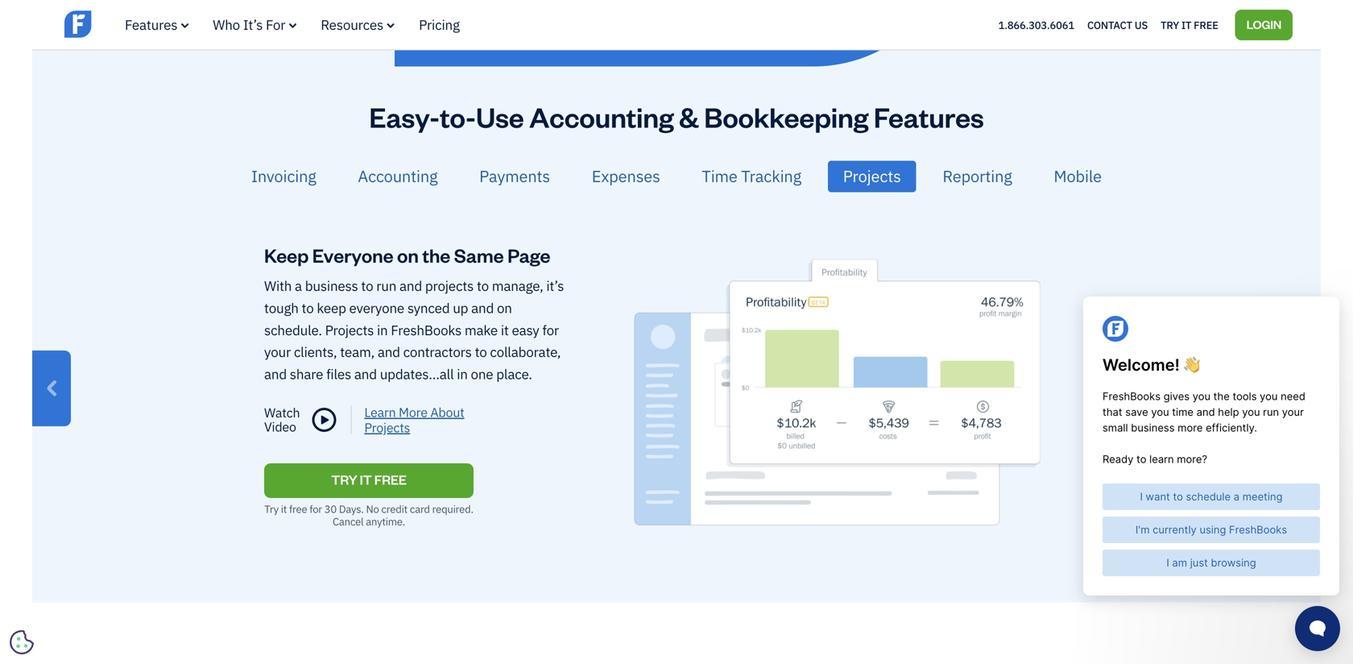Task type: vqa. For each thing, say whether or not it's contained in the screenshot.
Does
no



Task type: describe. For each thing, give the bounding box(es) containing it.
30
[[325, 502, 337, 516]]

freshbooks logo image
[[64, 9, 189, 39]]

video
[[264, 418, 296, 435]]

to-
[[440, 98, 476, 135]]

about
[[431, 404, 465, 421]]

everyone
[[349, 299, 405, 317]]

keep everyone on the same page
[[264, 242, 551, 267]]

1.866.303.6061
[[999, 18, 1075, 32]]

contact us
[[1088, 18, 1148, 32]]

resources
[[321, 16, 384, 33]]

resources link
[[321, 16, 395, 33]]

free
[[1194, 18, 1219, 32]]

it's
[[243, 16, 263, 33]]

try it free
[[331, 471, 407, 488]]

share
[[290, 365, 323, 383]]

try for try it free for 30 days. no credit card required. cancel anytime.
[[265, 502, 279, 516]]

us
[[1135, 18, 1148, 32]]

cookie consent banner dialog
[[12, 466, 254, 652]]

a
[[295, 277, 302, 295]]

make
[[465, 321, 498, 339]]

manage,
[[492, 277, 544, 295]]

payments
[[480, 166, 550, 187]]

it
[[360, 471, 372, 488]]

it inside with a business to run and projects to manage, it's tough to keep everyone synced up and on schedule. projects in freshbooks make it easy for your clients, team, and contractors to collaborate, and share files and updates…all in one place.
[[501, 321, 509, 339]]

1.866.303.6061 link
[[999, 18, 1075, 32]]

0 horizontal spatial on
[[397, 242, 419, 267]]

try it free for 30 days. no credit card required. cancel anytime.
[[265, 502, 474, 528]]

and right team,
[[378, 343, 400, 361]]

time tracking
[[702, 166, 802, 187]]

required.
[[432, 502, 474, 516]]

keep
[[317, 299, 346, 317]]

no
[[366, 502, 379, 516]]

0 vertical spatial projects
[[844, 166, 902, 187]]

easy
[[512, 321, 540, 339]]

with
[[264, 277, 292, 295]]

projects
[[425, 277, 474, 295]]

expenses
[[592, 166, 661, 187]]

time tracking link
[[687, 161, 817, 192]]

files
[[326, 365, 351, 383]]

tough
[[264, 299, 299, 317]]

watch video
[[264, 404, 300, 435]]

contact
[[1088, 18, 1133, 32]]

days.
[[339, 502, 364, 516]]

free
[[374, 471, 407, 488]]

try it free link
[[264, 463, 474, 498]]

who
[[213, 16, 240, 33]]

keep
[[264, 242, 309, 267]]

bookkeeping
[[705, 98, 869, 135]]

reporting link
[[928, 161, 1028, 192]]

projects link
[[828, 161, 917, 192]]

tracking
[[742, 166, 802, 187]]

projects inside learn more about projects
[[365, 419, 410, 436]]

team,
[[340, 343, 375, 361]]

reporting
[[943, 166, 1013, 187]]

it's
[[547, 277, 564, 295]]

try for try it free
[[1161, 18, 1180, 32]]

learn
[[365, 404, 396, 421]]

everyone
[[312, 242, 394, 267]]

freshbooks
[[391, 321, 462, 339]]

watch
[[264, 404, 300, 421]]



Task type: locate. For each thing, give the bounding box(es) containing it.
to down make
[[475, 343, 487, 361]]

and right up
[[472, 299, 494, 317]]

&
[[679, 98, 699, 135]]

1 vertical spatial features
[[874, 98, 985, 135]]

0 horizontal spatial in
[[377, 321, 388, 339]]

for
[[543, 321, 559, 339], [310, 502, 322, 516]]

free
[[289, 502, 307, 516]]

to left keep
[[302, 299, 314, 317]]

1 horizontal spatial for
[[543, 321, 559, 339]]

more
[[399, 404, 428, 421]]

run
[[377, 277, 397, 295]]

anytime.
[[366, 515, 405, 528]]

learn more about projects link
[[352, 404, 497, 436]]

features link
[[125, 16, 189, 33]]

1 horizontal spatial accounting
[[530, 98, 674, 135]]

try inside "try it free for 30 days. no credit card required. cancel anytime."
[[265, 502, 279, 516]]

contractors
[[403, 343, 472, 361]]

on left the
[[397, 242, 419, 267]]

collaborate,
[[490, 343, 561, 361]]

1 vertical spatial try
[[265, 502, 279, 516]]

use
[[476, 98, 524, 135]]

it inside "try it free for 30 days. no credit card required. cancel anytime."
[[281, 502, 287, 516]]

on inside with a business to run and projects to manage, it's tough to keep everyone synced up and on schedule. projects in freshbooks make it easy for your clients, team, and contractors to collaborate, and share files and updates…all in one place.
[[497, 299, 512, 317]]

page
[[508, 242, 551, 267]]

credit
[[382, 502, 408, 516]]

1 horizontal spatial on
[[497, 299, 512, 317]]

expenses link
[[577, 161, 676, 192]]

2 horizontal spatial it
[[1182, 18, 1192, 32]]

one
[[471, 365, 494, 383]]

business
[[305, 277, 358, 295]]

invoicing link
[[236, 161, 332, 192]]

to left run
[[361, 277, 373, 295]]

1 horizontal spatial it
[[501, 321, 509, 339]]

for inside with a business to run and projects to manage, it's tough to keep everyone synced up and on schedule. projects in freshbooks make it easy for your clients, team, and contractors to collaborate, and share files and updates…all in one place.
[[543, 321, 559, 339]]

in down everyone
[[377, 321, 388, 339]]

login link
[[1236, 9, 1293, 40]]

card
[[410, 502, 430, 516]]

try inside try it free link
[[1161, 18, 1180, 32]]

projects inside with a business to run and projects to manage, it's tough to keep everyone synced up and on schedule. projects in freshbooks make it easy for your clients, team, and contractors to collaborate, and share files and updates…all in one place.
[[325, 321, 374, 339]]

for right easy
[[543, 321, 559, 339]]

on
[[397, 242, 419, 267], [497, 299, 512, 317]]

accounting link
[[343, 161, 453, 192]]

and down team,
[[355, 365, 377, 383]]

0 vertical spatial features
[[125, 16, 178, 33]]

try it free link
[[1161, 14, 1219, 35]]

try it free
[[1161, 18, 1219, 32]]

who it's for link
[[213, 16, 297, 33]]

and down your
[[264, 365, 287, 383]]

easy-
[[369, 98, 440, 135]]

0 vertical spatial try
[[1161, 18, 1180, 32]]

1 vertical spatial projects
[[325, 321, 374, 339]]

0 vertical spatial for
[[543, 321, 559, 339]]

payments link
[[464, 161, 566, 192]]

1 horizontal spatial features
[[874, 98, 985, 135]]

0 vertical spatial accounting
[[530, 98, 674, 135]]

in
[[377, 321, 388, 339], [457, 365, 468, 383]]

it for try it free for 30 days. no credit card required. cancel anytime.
[[281, 502, 287, 516]]

features
[[125, 16, 178, 33], [874, 98, 985, 135]]

1 vertical spatial for
[[310, 502, 322, 516]]

on down manage,
[[497, 299, 512, 317]]

for left 30
[[310, 502, 322, 516]]

projects
[[844, 166, 902, 187], [325, 321, 374, 339], [365, 419, 410, 436]]

your
[[264, 343, 291, 361]]

for
[[266, 16, 285, 33]]

the
[[423, 242, 451, 267]]

it for try it free
[[1182, 18, 1192, 32]]

invoicing
[[251, 166, 316, 187]]

try left free
[[265, 502, 279, 516]]

time
[[702, 166, 738, 187]]

contact us link
[[1088, 14, 1148, 35]]

features up reporting
[[874, 98, 985, 135]]

0 vertical spatial in
[[377, 321, 388, 339]]

with a business to run and projects to manage, it's tough to keep everyone synced up and on schedule. projects in freshbooks make it easy for your clients, team, and contractors to collaborate, and share files and updates…all in one place.
[[264, 277, 564, 383]]

try
[[1161, 18, 1180, 32], [265, 502, 279, 516]]

2 vertical spatial projects
[[365, 419, 410, 436]]

1 vertical spatial it
[[501, 321, 509, 339]]

updates…all
[[380, 365, 454, 383]]

to
[[361, 277, 373, 295], [477, 277, 489, 295], [302, 299, 314, 317], [475, 343, 487, 361]]

place.
[[497, 365, 532, 383]]

0 horizontal spatial accounting
[[358, 166, 438, 187]]

try right us
[[1161, 18, 1180, 32]]

clients,
[[294, 343, 337, 361]]

learn more about projects
[[365, 404, 465, 436]]

1 vertical spatial accounting
[[358, 166, 438, 187]]

1 vertical spatial in
[[457, 365, 468, 383]]

0 horizontal spatial it
[[281, 502, 287, 516]]

for inside "try it free for 30 days. no credit card required. cancel anytime."
[[310, 502, 322, 516]]

up
[[453, 299, 468, 317]]

0 horizontal spatial for
[[310, 502, 322, 516]]

and
[[400, 277, 422, 295], [472, 299, 494, 317], [378, 343, 400, 361], [264, 365, 287, 383], [355, 365, 377, 383]]

accounting down easy-
[[358, 166, 438, 187]]

in left one
[[457, 365, 468, 383]]

pricing
[[419, 16, 460, 33]]

1 vertical spatial on
[[497, 299, 512, 317]]

easy-to-use accounting & bookkeeping features
[[369, 98, 985, 135]]

accounting up expenses
[[530, 98, 674, 135]]

0 horizontal spatial features
[[125, 16, 178, 33]]

1 horizontal spatial try
[[1161, 18, 1180, 32]]

try
[[331, 471, 358, 488]]

cancel
[[333, 515, 364, 528]]

accounting
[[530, 98, 674, 135], [358, 166, 438, 187]]

pricing link
[[419, 16, 460, 33]]

mobile link
[[1039, 161, 1118, 192]]

login
[[1247, 16, 1282, 32]]

2 vertical spatial it
[[281, 502, 287, 516]]

synced
[[408, 299, 450, 317]]

0 horizontal spatial try
[[265, 502, 279, 516]]

1 horizontal spatial in
[[457, 365, 468, 383]]

mobile
[[1054, 166, 1102, 187]]

to down same
[[477, 277, 489, 295]]

features left who
[[125, 16, 178, 33]]

0 vertical spatial on
[[397, 242, 419, 267]]

schedule.
[[264, 321, 322, 339]]

0 vertical spatial it
[[1182, 18, 1192, 32]]

cookie preferences image
[[10, 630, 34, 654]]

and right run
[[400, 277, 422, 295]]

who it's for
[[213, 16, 285, 33]]

same
[[454, 242, 504, 267]]



